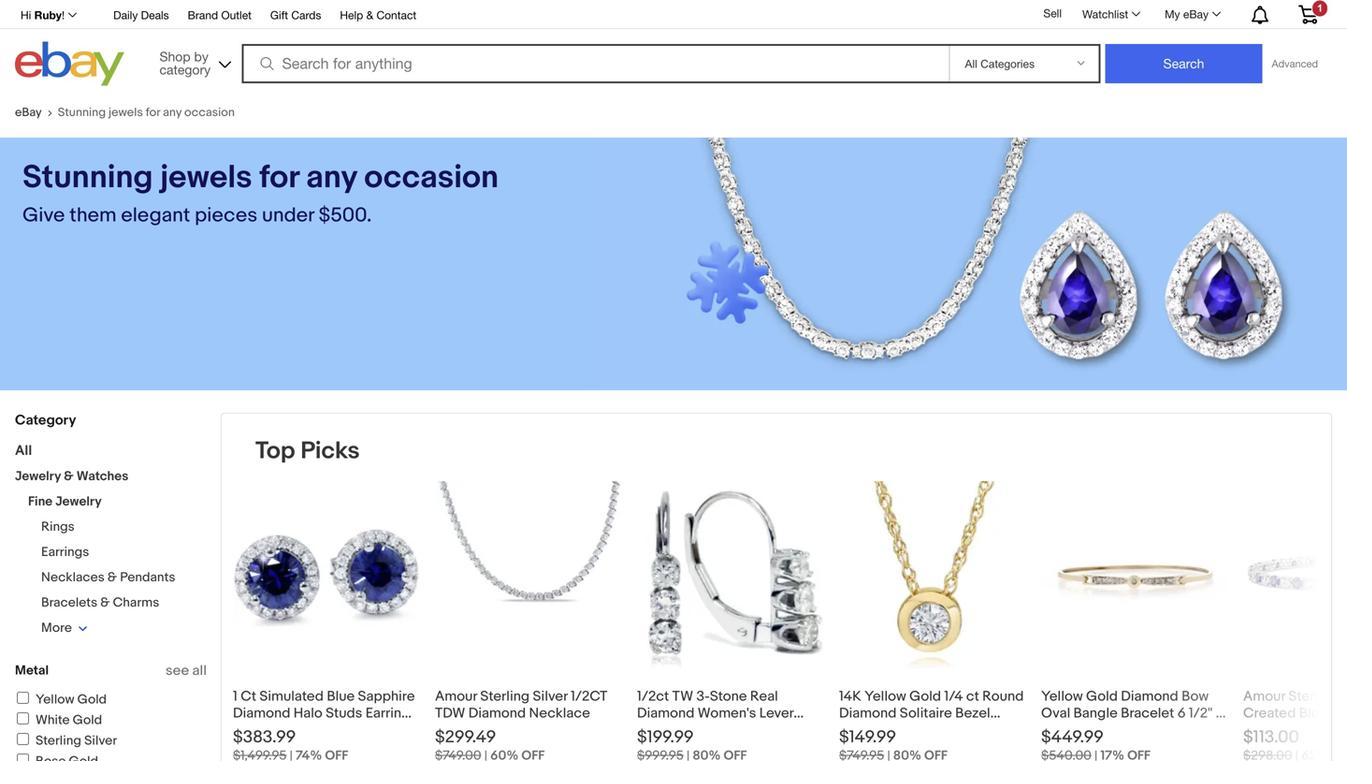 Task type: describe. For each thing, give the bounding box(es) containing it.
14k inside 1/2ct tw 3-stone real diamond women's lever back earrings 14k white gold
[[727, 722, 749, 739]]

bracelets
[[41, 595, 98, 611]]

White Gold checkbox
[[17, 712, 29, 725]]

studs
[[326, 705, 363, 722]]

1/2ct
[[571, 688, 607, 705]]

charms
[[113, 595, 159, 611]]

back
[[637, 722, 669, 739]]

oval
[[1042, 705, 1071, 722]]

brand outlet link
[[188, 6, 252, 26]]

for for stunning jewels for any occasion
[[146, 105, 160, 120]]

stunning jewels for any occasion give them elegant pieces under $500.
[[22, 158, 499, 227]]

18"
[[960, 722, 977, 739]]

pieces
[[195, 203, 258, 227]]

1/4
[[945, 688, 964, 705]]

all
[[192, 662, 207, 679]]

occasion for stunning jewels for any occasion
[[184, 105, 235, 120]]

bow
[[1182, 688, 1210, 705]]

advanced link
[[1263, 45, 1328, 82]]

help & contact
[[340, 8, 417, 22]]

necklace inside amour sterling silver 1/2ct tdw diamond necklace $299.49
[[529, 705, 591, 722]]

gold inside yellow gold diamond bow oval bangle bracelet 6 1/2" - 10k round brilliant .50ctw
[[1087, 688, 1119, 705]]

gold inside 1 ct simulated blue sapphire diamond halo studs earrings 10k white gold
[[297, 722, 329, 739]]

round inside "14k yellow gold 1/4 ct round diamond solitaire bezel pendant necklace 18""
[[983, 688, 1024, 705]]

shop by category banner
[[10, 0, 1333, 91]]

see all button
[[166, 662, 207, 679]]

$149.99
[[840, 727, 897, 747]]

yellow for yellow gold
[[36, 692, 74, 708]]

real
[[751, 688, 779, 705]]

necklaces
[[41, 570, 105, 586]]

gift
[[270, 8, 288, 22]]

watchlist link
[[1073, 3, 1150, 25]]

stone
[[710, 688, 747, 705]]

stunning for stunning jewels for any occasion give them elegant pieces under $500.
[[22, 158, 153, 197]]

more
[[41, 620, 72, 636]]

1 link
[[1288, 0, 1330, 27]]

yellow gold link
[[14, 692, 107, 708]]

-
[[1217, 705, 1222, 722]]

sterling silver
[[36, 733, 117, 749]]

1/2"
[[1190, 705, 1213, 722]]

10k inside 1 ct simulated blue sapphire diamond halo studs earrings 10k white gold
[[233, 722, 254, 739]]

brand
[[188, 8, 218, 22]]

give
[[22, 203, 65, 227]]

earrings link
[[41, 544, 89, 560]]

brilliant
[[1110, 722, 1158, 739]]

white gold link
[[14, 712, 102, 728]]

1 ct simulated blue sapphire diamond halo studs earrings 10k white gold
[[233, 688, 417, 739]]

diamond inside "14k yellow gold 1/4 ct round diamond solitaire bezel pendant necklace 18""
[[840, 705, 897, 722]]

3-
[[697, 688, 710, 705]]

10k inside yellow gold diamond bow oval bangle bracelet 6 1/2" - 10k round brilliant .50ctw
[[1042, 722, 1062, 739]]

yellow for yellow gold diamond bow oval bangle bracelet 6 1/2" - 10k round brilliant .50ctw
[[1042, 688, 1084, 705]]

outlet
[[221, 8, 252, 22]]

$500.
[[319, 203, 372, 227]]

1 for 1
[[1318, 2, 1324, 14]]

advanced
[[1273, 58, 1319, 70]]

sterling for amour sterling silver 1/2ct tdw diamond necklace $299.49
[[481, 688, 530, 705]]

sell link
[[1036, 7, 1071, 20]]

.50ctw
[[1161, 722, 1205, 739]]

1 ct simulated blue sapphire diamond halo studs earrings 10k white gold image
[[233, 481, 420, 668]]

see
[[166, 662, 189, 679]]

see all
[[166, 662, 207, 679]]

none submit inside shop by category banner
[[1106, 44, 1263, 83]]

earrings inside 1 ct simulated blue sapphire diamond halo studs earrings 10k white gold
[[366, 705, 417, 722]]

gift cards link
[[270, 6, 321, 26]]

1/2ct tw 3-stone real diamond women's lever back earrings 14k white gold image
[[637, 481, 825, 668]]

gold inside "14k yellow gold 1/4 ct round diamond solitaire bezel pendant necklace 18""
[[910, 688, 942, 705]]

0 horizontal spatial white
[[36, 712, 70, 728]]

gift cards
[[270, 8, 321, 22]]

gold up sterling silver
[[73, 712, 102, 728]]

Rose Gold checkbox
[[17, 754, 29, 761]]

bezel
[[956, 705, 991, 722]]

white inside 1 ct simulated blue sapphire diamond halo studs earrings 10k white gold
[[257, 722, 294, 739]]

1 vertical spatial silver
[[84, 733, 117, 749]]

earrings inside 1/2ct tw 3-stone real diamond women's lever back earrings 14k white gold
[[672, 722, 724, 739]]

any for stunning jewels for any occasion
[[163, 105, 182, 120]]

amour for amour sterling s
[[1244, 688, 1286, 705]]

necklaces & pendants link
[[41, 570, 175, 586]]

yellow gold diamond bow oval bangle bracelet 6 1/2" - 10k round brilliant .50ctw
[[1042, 688, 1222, 739]]

more button
[[41, 620, 88, 636]]

category
[[15, 412, 76, 429]]

ebay inside account "navigation"
[[1184, 7, 1209, 21]]

1/2ct tw 3-stone real diamond women's lever back earrings 14k white gold
[[637, 688, 824, 739]]

1 vertical spatial jewelry
[[55, 494, 102, 510]]

women's
[[698, 705, 757, 722]]

0 vertical spatial jewelry
[[15, 468, 61, 484]]

diamond for studs
[[233, 705, 291, 722]]

my ebay
[[1165, 7, 1209, 21]]

Sterling Silver checkbox
[[17, 733, 29, 745]]

ebay link
[[15, 105, 58, 120]]

amour for amour sterling silver 1/2ct tdw diamond necklace $299.49
[[435, 688, 477, 705]]

shop
[[160, 49, 191, 64]]

!
[[62, 8, 65, 22]]

sapphire
[[358, 688, 415, 705]]

jewelry & watches
[[15, 468, 129, 484]]

amour sterling silver 1/2ct tdw diamond necklace $299.49
[[435, 688, 607, 747]]

watchlist
[[1083, 7, 1129, 21]]

daily deals link
[[113, 6, 169, 26]]

diamond for lever
[[637, 705, 695, 722]]

6
[[1178, 705, 1186, 722]]

fine jewelry
[[28, 494, 102, 510]]

& up bracelets & charms link
[[108, 570, 117, 586]]

metal
[[15, 663, 49, 679]]

amour sterling silver created blue and white sapphire tennis bracelet image
[[1244, 481, 1348, 668]]

yellow gold diamond bow oval bangle bracelet 6 1/2" - 10k round brilliant .50ctw image
[[1042, 481, 1229, 668]]

$449.99
[[1042, 727, 1104, 747]]

white gold
[[36, 712, 102, 728]]

blue
[[327, 688, 355, 705]]

yellow gold
[[36, 692, 107, 708]]

by
[[194, 49, 209, 64]]

cards
[[291, 8, 321, 22]]

fine
[[28, 494, 53, 510]]



Task type: locate. For each thing, give the bounding box(es) containing it.
brand outlet
[[188, 8, 252, 22]]

jewelry down jewelry & watches
[[55, 494, 102, 510]]

1 horizontal spatial ebay
[[1184, 7, 1209, 21]]

sell
[[1044, 7, 1062, 20]]

occasion inside stunning jewels for any occasion give them elegant pieces under $500.
[[364, 158, 499, 197]]

None text field
[[233, 748, 287, 761], [840, 748, 885, 761], [1042, 748, 1092, 761], [1244, 748, 1293, 761], [233, 748, 287, 761], [840, 748, 885, 761], [1042, 748, 1092, 761], [1244, 748, 1293, 761]]

& right help
[[367, 8, 374, 22]]

top picks
[[256, 437, 360, 466]]

rings
[[41, 519, 75, 535]]

0 horizontal spatial yellow
[[36, 692, 74, 708]]

1 vertical spatial any
[[306, 158, 357, 197]]

pendants
[[120, 570, 175, 586]]

diamond up $383.99
[[233, 705, 291, 722]]

bracelets & charms link
[[41, 595, 159, 611]]

2 horizontal spatial earrings
[[672, 722, 724, 739]]

yellow inside "14k yellow gold 1/4 ct round diamond solitaire bezel pendant necklace 18""
[[865, 688, 907, 705]]

0 vertical spatial ebay
[[1184, 7, 1209, 21]]

0 horizontal spatial for
[[146, 105, 160, 120]]

1 inside 1 ct simulated blue sapphire diamond halo studs earrings 10k white gold
[[233, 688, 238, 705]]

earrings down 3-
[[672, 722, 724, 739]]

any inside stunning jewels for any occasion give them elegant pieces under $500.
[[306, 158, 357, 197]]

1 up advanced link
[[1318, 2, 1324, 14]]

0 vertical spatial round
[[983, 688, 1024, 705]]

diamond inside 1 ct simulated blue sapphire diamond halo studs earrings 10k white gold
[[233, 705, 291, 722]]

round
[[983, 688, 1024, 705], [1066, 722, 1107, 739]]

gold up brilliant
[[1087, 688, 1119, 705]]

1 inside account "navigation"
[[1318, 2, 1324, 14]]

diamond inside yellow gold diamond bow oval bangle bracelet 6 1/2" - 10k round brilliant .50ctw
[[1122, 688, 1179, 705]]

s
[[1342, 688, 1348, 705]]

amour
[[435, 688, 477, 705], [1244, 688, 1286, 705]]

silver down white gold
[[84, 733, 117, 749]]

any for stunning jewels for any occasion give them elegant pieces under $500.
[[306, 158, 357, 197]]

1 horizontal spatial 1
[[1318, 2, 1324, 14]]

picks
[[301, 437, 360, 466]]

gold down simulated
[[297, 722, 329, 739]]

bracelet
[[1122, 705, 1175, 722]]

sterling silver link
[[14, 733, 117, 749]]

shop by category button
[[151, 42, 235, 82]]

sterling inside amour sterling silver 1/2ct tdw diamond necklace $299.49
[[481, 688, 530, 705]]

amour up $299.49
[[435, 688, 477, 705]]

diamond up $199.99
[[637, 705, 695, 722]]

10k left bangle
[[1042, 722, 1062, 739]]

2 horizontal spatial white
[[752, 722, 789, 739]]

hi
[[21, 8, 31, 22]]

earrings
[[41, 544, 89, 560], [366, 705, 417, 722], [672, 722, 724, 739]]

diamond inside 1/2ct tw 3-stone real diamond women's lever back earrings 14k white gold
[[637, 705, 695, 722]]

1 vertical spatial for
[[259, 158, 299, 197]]

1 horizontal spatial necklace
[[895, 722, 957, 739]]

1 horizontal spatial any
[[306, 158, 357, 197]]

my
[[1165, 7, 1181, 21]]

1
[[1318, 2, 1324, 14], [233, 688, 238, 705]]

1 10k from the left
[[233, 722, 254, 739]]

stunning inside stunning jewels for any occasion give them elegant pieces under $500.
[[22, 158, 153, 197]]

ct
[[241, 688, 257, 705]]

yellow
[[865, 688, 907, 705], [1042, 688, 1084, 705], [36, 692, 74, 708]]

2 horizontal spatial sterling
[[1289, 688, 1339, 705]]

diamond up brilliant
[[1122, 688, 1179, 705]]

0 horizontal spatial 1
[[233, 688, 238, 705]]

necklace inside "14k yellow gold 1/4 ct round diamond solitaire bezel pendant necklace 18""
[[895, 722, 957, 739]]

1 vertical spatial occasion
[[364, 158, 499, 197]]

occasion for stunning jewels for any occasion give them elegant pieces under $500.
[[364, 158, 499, 197]]

them
[[69, 203, 117, 227]]

1 horizontal spatial white
[[257, 722, 294, 739]]

silver inside amour sterling silver 1/2ct tdw diamond necklace $299.49
[[533, 688, 568, 705]]

14k down stone
[[727, 722, 749, 739]]

0 horizontal spatial silver
[[84, 733, 117, 749]]

silver left the 1/2ct
[[533, 688, 568, 705]]

0 vertical spatial jewels
[[109, 105, 143, 120]]

1 vertical spatial jewels
[[160, 158, 252, 197]]

tdw
[[435, 705, 466, 722]]

1 horizontal spatial yellow
[[865, 688, 907, 705]]

sterling inside 'amour sterling s'
[[1289, 688, 1339, 705]]

0 horizontal spatial jewels
[[109, 105, 143, 120]]

category
[[160, 62, 211, 77]]

1 horizontal spatial 14k
[[840, 688, 862, 705]]

contact
[[377, 8, 417, 22]]

& down necklaces & pendants link
[[100, 595, 110, 611]]

any down 'category' at the left of page
[[163, 105, 182, 120]]

sterling up $299.49
[[481, 688, 530, 705]]

any
[[163, 105, 182, 120], [306, 158, 357, 197]]

ruby
[[34, 8, 62, 22]]

10k down ct
[[233, 722, 254, 739]]

0 horizontal spatial sterling
[[36, 733, 81, 749]]

white
[[36, 712, 70, 728], [257, 722, 294, 739], [752, 722, 789, 739]]

1 horizontal spatial occasion
[[364, 158, 499, 197]]

0 horizontal spatial ebay
[[15, 105, 42, 120]]

1 vertical spatial stunning
[[22, 158, 153, 197]]

jewels
[[109, 105, 143, 120], [160, 158, 252, 197]]

None text field
[[435, 748, 482, 761], [637, 748, 684, 761], [435, 748, 482, 761], [637, 748, 684, 761]]

occasion
[[184, 105, 235, 120], [364, 158, 499, 197]]

1 for 1 ct simulated blue sapphire diamond halo studs earrings 10k white gold
[[233, 688, 238, 705]]

14k yellow gold 1/4 ct round diamond solitaire bezel pendant necklace 18" image
[[840, 481, 1027, 668]]

stunning jewels for any occasion main content
[[0, 91, 1348, 761]]

top
[[256, 437, 295, 466]]

round inside yellow gold diamond bow oval bangle bracelet 6 1/2" - 10k round brilliant .50ctw
[[1066, 722, 1107, 739]]

gold inside 1/2ct tw 3-stone real diamond women's lever back earrings 14k white gold
[[792, 722, 824, 739]]

1 left ct
[[233, 688, 238, 705]]

0 horizontal spatial necklace
[[529, 705, 591, 722]]

diamond for $299.49
[[469, 705, 526, 722]]

bangle
[[1074, 705, 1118, 722]]

$113.00
[[1244, 727, 1300, 747]]

diamond up $299.49
[[469, 705, 526, 722]]

white down yellow gold link
[[36, 712, 70, 728]]

sterling for amour sterling s
[[1289, 688, 1339, 705]]

gold left the pendant
[[792, 722, 824, 739]]

sterling
[[481, 688, 530, 705], [1289, 688, 1339, 705], [36, 733, 81, 749]]

0 horizontal spatial earrings
[[41, 544, 89, 560]]

white down real at the right bottom of page
[[752, 722, 789, 739]]

$383.99
[[233, 727, 296, 747]]

stunning jewels for any occasion
[[58, 105, 235, 120]]

jewels for stunning jewels for any occasion
[[109, 105, 143, 120]]

yellow inside yellow gold diamond bow oval bangle bracelet 6 1/2" - 10k round brilliant .50ctw
[[1042, 688, 1084, 705]]

yellow up the pendant
[[865, 688, 907, 705]]

diamond inside amour sterling silver 1/2ct tdw diamond necklace $299.49
[[469, 705, 526, 722]]

all
[[15, 442, 32, 459]]

1 horizontal spatial jewels
[[160, 158, 252, 197]]

0 vertical spatial occasion
[[184, 105, 235, 120]]

1 vertical spatial round
[[1066, 722, 1107, 739]]

& up fine jewelry
[[64, 468, 74, 484]]

hi ruby !
[[21, 8, 65, 22]]

for down 'category' at the left of page
[[146, 105, 160, 120]]

help & contact link
[[340, 6, 417, 26]]

1 amour from the left
[[435, 688, 477, 705]]

yellow up $449.99
[[1042, 688, 1084, 705]]

2 amour from the left
[[1244, 688, 1286, 705]]

None submit
[[1106, 44, 1263, 83]]

my ebay link
[[1155, 3, 1230, 25]]

yellow up white gold "link"
[[36, 692, 74, 708]]

jewels for stunning jewels for any occasion give them elegant pieces under $500.
[[160, 158, 252, 197]]

earrings right studs
[[366, 705, 417, 722]]

2 horizontal spatial yellow
[[1042, 688, 1084, 705]]

14k inside "14k yellow gold 1/4 ct round diamond solitaire bezel pendant necklace 18""
[[840, 688, 862, 705]]

0 horizontal spatial 10k
[[233, 722, 254, 739]]

gold
[[910, 688, 942, 705], [1087, 688, 1119, 705], [77, 692, 107, 708], [73, 712, 102, 728], [297, 722, 329, 739], [792, 722, 824, 739]]

0 horizontal spatial round
[[983, 688, 1024, 705]]

solitaire
[[900, 705, 953, 722]]

10k
[[233, 722, 254, 739], [1042, 722, 1062, 739]]

rings earrings necklaces & pendants bracelets & charms
[[41, 519, 175, 611]]

lever
[[760, 705, 794, 722]]

0 vertical spatial any
[[163, 105, 182, 120]]

1 horizontal spatial sterling
[[481, 688, 530, 705]]

gold left 1/4
[[910, 688, 942, 705]]

under
[[262, 203, 314, 227]]

amour up $113.00
[[1244, 688, 1286, 705]]

white inside 1/2ct tw 3-stone real diamond women's lever back earrings 14k white gold
[[752, 722, 789, 739]]

amour inside 'amour sterling s'
[[1244, 688, 1286, 705]]

rings link
[[41, 519, 75, 535]]

white left halo
[[257, 722, 294, 739]]

Yellow Gold checkbox
[[17, 692, 29, 704]]

& inside account "navigation"
[[367, 8, 374, 22]]

ebay
[[1184, 7, 1209, 21], [15, 105, 42, 120]]

0 horizontal spatial any
[[163, 105, 182, 120]]

sterling left s
[[1289, 688, 1339, 705]]

earrings inside rings earrings necklaces & pendants bracelets & charms
[[41, 544, 89, 560]]

1 horizontal spatial earrings
[[366, 705, 417, 722]]

14k yellow gold 1/4 ct round diamond solitaire bezel pendant necklace 18"
[[840, 688, 1024, 739]]

daily
[[113, 8, 138, 22]]

0 horizontal spatial occasion
[[184, 105, 235, 120]]

1 vertical spatial ebay
[[15, 105, 42, 120]]

0 vertical spatial silver
[[533, 688, 568, 705]]

amour sterling s
[[1244, 688, 1348, 739]]

0 vertical spatial 14k
[[840, 688, 862, 705]]

diamond up $149.99
[[840, 705, 897, 722]]

for up under
[[259, 158, 299, 197]]

amour inside amour sterling silver 1/2ct tdw diamond necklace $299.49
[[435, 688, 477, 705]]

sterling down white gold "link"
[[36, 733, 81, 749]]

2 10k from the left
[[1042, 722, 1062, 739]]

account navigation
[[10, 0, 1333, 29]]

halo
[[294, 705, 323, 722]]

ct
[[967, 688, 980, 705]]

watches
[[77, 468, 129, 484]]

silver
[[533, 688, 568, 705], [84, 733, 117, 749]]

14k up the pendant
[[840, 688, 862, 705]]

earrings down rings
[[41, 544, 89, 560]]

stunning for stunning jewels for any occasion
[[58, 105, 106, 120]]

any up $500.
[[306, 158, 357, 197]]

pendant
[[840, 722, 892, 739]]

0 vertical spatial stunning
[[58, 105, 106, 120]]

deals
[[141, 8, 169, 22]]

daily deals
[[113, 8, 169, 22]]

amour sterling silver 1/2ct tdw diamond necklace image
[[435, 481, 622, 668]]

1 horizontal spatial silver
[[533, 688, 568, 705]]

diamond
[[1122, 688, 1179, 705], [233, 705, 291, 722], [469, 705, 526, 722], [637, 705, 695, 722], [840, 705, 897, 722]]

14k
[[840, 688, 862, 705], [727, 722, 749, 739]]

tw
[[673, 688, 694, 705]]

0 vertical spatial for
[[146, 105, 160, 120]]

jewelry up fine
[[15, 468, 61, 484]]

jewels inside stunning jewels for any occasion give them elegant pieces under $500.
[[160, 158, 252, 197]]

for for stunning jewels for any occasion give them elegant pieces under $500.
[[259, 158, 299, 197]]

1 vertical spatial 14k
[[727, 722, 749, 739]]

$299.49
[[435, 727, 496, 747]]

0 horizontal spatial amour
[[435, 688, 477, 705]]

for inside stunning jewels for any occasion give them elegant pieces under $500.
[[259, 158, 299, 197]]

1 horizontal spatial 10k
[[1042, 722, 1062, 739]]

necklace
[[529, 705, 591, 722], [895, 722, 957, 739]]

round left brilliant
[[1066, 722, 1107, 739]]

simulated
[[260, 688, 324, 705]]

help
[[340, 8, 363, 22]]

ebay inside stunning jewels for any occasion 'main content'
[[15, 105, 42, 120]]

gold up white gold
[[77, 692, 107, 708]]

1 horizontal spatial amour
[[1244, 688, 1286, 705]]

1 vertical spatial 1
[[233, 688, 238, 705]]

round right ct
[[983, 688, 1024, 705]]

1 horizontal spatial round
[[1066, 722, 1107, 739]]

0 vertical spatial 1
[[1318, 2, 1324, 14]]

Search for anything text field
[[245, 46, 946, 81]]

1 horizontal spatial for
[[259, 158, 299, 197]]

all link
[[15, 442, 32, 459]]

0 horizontal spatial 14k
[[727, 722, 749, 739]]



Task type: vqa. For each thing, say whether or not it's contained in the screenshot.


